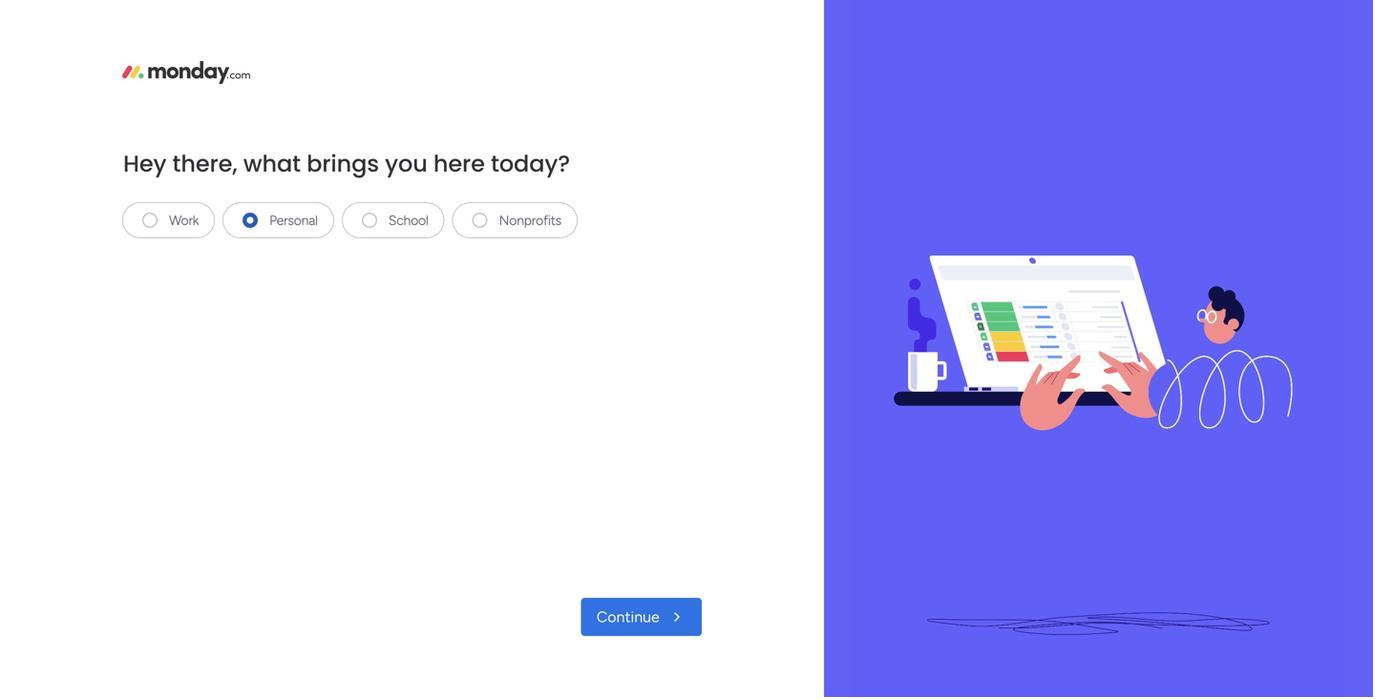 Task type: locate. For each thing, give the bounding box(es) containing it.
what
[[243, 148, 301, 180]]

hey there, what brings you here today?
[[123, 148, 570, 180]]

continue
[[597, 609, 660, 627]]

there,
[[172, 148, 237, 180]]

logo image
[[122, 61, 250, 84]]

you
[[385, 148, 427, 180]]

work
[[169, 212, 199, 229]]

today?
[[491, 148, 570, 180]]



Task type: describe. For each thing, give the bounding box(es) containing it.
here
[[433, 148, 485, 180]]

nonprofits
[[499, 212, 561, 229]]

continue button
[[581, 599, 702, 637]]

brings
[[307, 148, 379, 180]]

hey
[[123, 148, 167, 180]]

personal
[[269, 212, 318, 229]]

school
[[388, 212, 428, 229]]

what brings you here today? image
[[850, 0, 1347, 698]]



Task type: vqa. For each thing, say whether or not it's contained in the screenshot.
the free.
no



